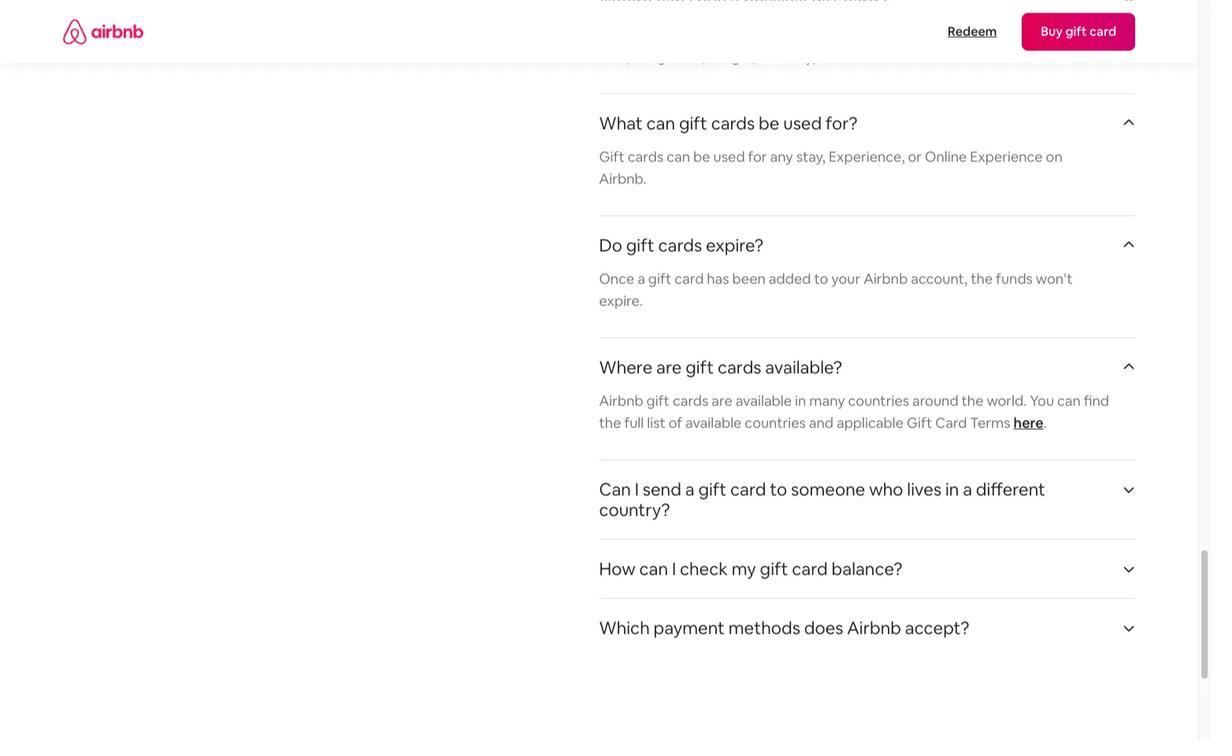 Task type: describe. For each thing, give the bounding box(es) containing it.
cards inside the gift cards can be used for any stay, experience, or online experience on airbnb.
[[628, 148, 664, 166]]

0 horizontal spatial countries
[[745, 414, 806, 432]]

accept?
[[906, 617, 970, 640]]

0 vertical spatial available
[[736, 392, 792, 410]]

1 vertical spatial the
[[962, 392, 984, 410]]

experience
[[971, 148, 1043, 166]]

locations.
[[972, 47, 1034, 66]]

what can gift cards be used for? button
[[599, 94, 1136, 146]]

2 vertical spatial the
[[599, 414, 622, 432]]

balance?
[[832, 558, 903, 580]]

do
[[599, 234, 623, 256]]

airbnb inside airbnb gift cards are available in many countries around the world. you can find the full list of available countries and applicable gift card terms
[[599, 392, 644, 410]]

added
[[769, 270, 812, 288]]

send
[[643, 479, 682, 501]]

has
[[707, 270, 730, 288]]

whole
[[847, 47, 889, 66]]

list
[[647, 414, 666, 432]]

can inside airbnb gift cards are available in many countries around the world. you can find the full list of available countries and applicable gift card terms
[[1058, 392, 1081, 410]]

here .
[[1014, 414, 1048, 432]]

redeem
[[948, 23, 997, 39]]

gift inside once a gift card has been added to your airbnb account, the funds won't expire.
[[649, 270, 672, 288]]

find
[[1085, 392, 1110, 410]]

cards inside airbnb gift cards are available in many countries around the world. you can find the full list of available countries and applicable gift card terms
[[673, 392, 709, 410]]

in inside can i send a gift card to someone who lives in a different country?
[[946, 479, 960, 501]]

where are gift cards available? button
[[599, 338, 1136, 390]]

expire.
[[599, 292, 643, 310]]

cards inside dropdown button
[[659, 234, 702, 256]]

stay,
[[797, 148, 826, 166]]

world.
[[987, 392, 1028, 410]]

experience,
[[829, 148, 905, 166]]

or
[[909, 148, 922, 166]]

target,
[[909, 25, 955, 44]]

physical
[[692, 25, 744, 44]]

expire?
[[706, 234, 764, 256]]

safeway,
[[759, 47, 816, 66]]

for?
[[826, 112, 858, 134]]

a inside you can buy a physical gift card at participating target, walmart, best buy, cvs, walgreens, kroger, safeway, and whole foods store locations.
[[681, 25, 688, 44]]

the inside once a gift card has been added to your airbnb account, the funds won't expire.
[[971, 270, 993, 288]]

kroger,
[[709, 47, 756, 66]]

for
[[749, 148, 767, 166]]

and inside you can buy a physical gift card at participating target, walmart, best buy, cvs, walgreens, kroger, safeway, and whole foods store locations.
[[819, 47, 844, 66]]

funds
[[996, 270, 1033, 288]]

used inside the gift cards can be used for any stay, experience, or online experience on airbnb.
[[714, 148, 745, 166]]

gift down walgreens, at the top right of page
[[679, 112, 708, 134]]

a inside once a gift card has been added to your airbnb account, the funds won't expire.
[[638, 270, 646, 288]]

how can i check my gift card balance? button
[[599, 540, 1136, 599]]

cards up for
[[712, 112, 755, 134]]

terms
[[971, 414, 1011, 432]]

country?
[[599, 499, 670, 521]]

airbnb.
[[599, 170, 647, 188]]

card inside you can buy a physical gift card at participating target, walmart, best buy, cvs, walgreens, kroger, safeway, and whole foods store locations.
[[773, 25, 803, 44]]

here
[[1014, 414, 1044, 432]]

how can i check my gift card balance?
[[599, 558, 903, 580]]

can for gift
[[647, 112, 676, 134]]

does
[[805, 617, 844, 640]]

can i send a gift card to someone who lives in a different country? button
[[599, 461, 1136, 539]]

participating
[[822, 25, 906, 44]]

my
[[732, 558, 757, 580]]

gift inside you can buy a physical gift card at participating target, walmart, best buy, cvs, walgreens, kroger, safeway, and whole foods store locations.
[[747, 25, 770, 44]]

a left different
[[963, 479, 973, 501]]

many
[[810, 392, 846, 410]]

can
[[599, 479, 631, 501]]

payment
[[654, 617, 725, 640]]

gift inside airbnb gift cards are available in many countries around the world. you can find the full list of available countries and applicable gift card terms
[[647, 392, 670, 410]]

best
[[1021, 25, 1050, 44]]

gift right where
[[686, 357, 714, 379]]

around
[[913, 392, 959, 410]]

check
[[680, 558, 728, 580]]

walgreens,
[[633, 47, 706, 66]]

do gift cards expire?
[[599, 234, 764, 256]]

i inside can i send a gift card to someone who lives in a different country?
[[635, 479, 639, 501]]



Task type: vqa. For each thing, say whether or not it's contained in the screenshot.
the rightmost 5
no



Task type: locate. For each thing, give the bounding box(es) containing it.
airbnb
[[864, 270, 908, 288], [599, 392, 644, 410], [848, 617, 902, 640]]

the up terms
[[962, 392, 984, 410]]

airbnb inside dropdown button
[[848, 617, 902, 640]]

available down available?
[[736, 392, 792, 410]]

which payment methods does airbnb accept? button
[[599, 599, 1136, 658]]

0 horizontal spatial used
[[714, 148, 745, 166]]

be up for
[[759, 112, 780, 134]]

0 horizontal spatial be
[[694, 148, 711, 166]]

at
[[806, 25, 819, 44]]

used left for
[[714, 148, 745, 166]]

1 vertical spatial used
[[714, 148, 745, 166]]

buy
[[653, 25, 678, 44]]

of
[[669, 414, 683, 432]]

you can buy a physical gift card at participating target, walmart, best buy, cvs, walgreens, kroger, safeway, and whole foods store locations.
[[599, 25, 1083, 66]]

gift down around
[[907, 414, 933, 432]]

a right send
[[686, 479, 695, 501]]

1 vertical spatial countries
[[745, 414, 806, 432]]

be down 'what can gift cards be used for?' at the top
[[694, 148, 711, 166]]

you inside you can buy a physical gift card at participating target, walmart, best buy, cvs, walgreens, kroger, safeway, and whole foods store locations.
[[599, 25, 624, 44]]

countries down available?
[[745, 414, 806, 432]]

lives
[[908, 479, 942, 501]]

where are gift cards available?
[[599, 357, 843, 379]]

which
[[599, 617, 650, 640]]

countries
[[849, 392, 910, 410], [745, 414, 806, 432]]

0 vertical spatial you
[[599, 25, 624, 44]]

0 horizontal spatial you
[[599, 25, 624, 44]]

0 horizontal spatial are
[[657, 357, 682, 379]]

to inside once a gift card has been added to your airbnb account, the funds won't expire.
[[815, 270, 829, 288]]

walmart,
[[958, 25, 1018, 44]]

0 horizontal spatial in
[[795, 392, 807, 410]]

airbnb gift cards are available in many countries around the world. you can find the full list of available countries and applicable gift card terms
[[599, 392, 1113, 432]]

to inside can i send a gift card to someone who lives in a different country?
[[770, 479, 788, 501]]

here link
[[1014, 414, 1044, 432]]

countries up "applicable"
[[849, 392, 910, 410]]

online
[[925, 148, 967, 166]]

are right where
[[657, 357, 682, 379]]

the left full
[[599, 414, 622, 432]]

airbnb right "does"
[[848, 617, 902, 640]]

1 vertical spatial be
[[694, 148, 711, 166]]

available right of in the right of the page
[[686, 414, 742, 432]]

gift inside can i send a gift card to someone who lives in a different country?
[[699, 479, 727, 501]]

0 vertical spatial airbnb
[[864, 270, 908, 288]]

full
[[625, 414, 644, 432]]

gift down 'do gift cards expire?'
[[649, 270, 672, 288]]

foods
[[892, 47, 932, 66]]

0 vertical spatial countries
[[849, 392, 910, 410]]

card
[[936, 414, 968, 432]]

card inside can i send a gift card to someone who lives in a different country?
[[731, 479, 767, 501]]

0 vertical spatial are
[[657, 357, 682, 379]]

i right can
[[635, 479, 639, 501]]

1 vertical spatial i
[[672, 558, 677, 580]]

gift inside dropdown button
[[627, 234, 655, 256]]

0 horizontal spatial gift
[[599, 148, 625, 166]]

1 horizontal spatial be
[[759, 112, 780, 134]]

methods
[[729, 617, 801, 640]]

card
[[773, 25, 803, 44], [675, 270, 704, 288], [731, 479, 767, 501], [792, 558, 828, 580]]

store
[[935, 47, 969, 66]]

and
[[819, 47, 844, 66], [809, 414, 834, 432]]

can for buy
[[627, 25, 650, 44]]

cards
[[712, 112, 755, 134], [628, 148, 664, 166], [659, 234, 702, 256], [718, 357, 762, 379], [673, 392, 709, 410]]

1 vertical spatial gift
[[907, 414, 933, 432]]

gift right do
[[627, 234, 655, 256]]

1 horizontal spatial in
[[946, 479, 960, 501]]

a right buy
[[681, 25, 688, 44]]

the left the 'funds'
[[971, 270, 993, 288]]

can for i
[[640, 558, 669, 580]]

1 vertical spatial to
[[770, 479, 788, 501]]

cards up airbnb.
[[628, 148, 664, 166]]

gift cards can be used for any stay, experience, or online experience on airbnb.
[[599, 148, 1066, 188]]

can right how
[[640, 558, 669, 580]]

won't
[[1036, 270, 1073, 288]]

gift up list
[[647, 392, 670, 410]]

are inside dropdown button
[[657, 357, 682, 379]]

a right once
[[638, 270, 646, 288]]

be inside the gift cards can be used for any stay, experience, or online experience on airbnb.
[[694, 148, 711, 166]]

1 vertical spatial are
[[712, 392, 733, 410]]

1 horizontal spatial are
[[712, 392, 733, 410]]

0 vertical spatial be
[[759, 112, 780, 134]]

0 vertical spatial i
[[635, 479, 639, 501]]

used up the stay,
[[784, 112, 822, 134]]

0 vertical spatial to
[[815, 270, 829, 288]]

someone
[[792, 479, 866, 501]]

cards left available?
[[718, 357, 762, 379]]

0 vertical spatial used
[[784, 112, 822, 134]]

1 horizontal spatial i
[[672, 558, 677, 580]]

0 vertical spatial gift
[[599, 148, 625, 166]]

available
[[736, 392, 792, 410], [686, 414, 742, 432]]

airbnb right the your
[[864, 270, 908, 288]]

and inside airbnb gift cards are available in many countries around the world. you can find the full list of available countries and applicable gift card terms
[[809, 414, 834, 432]]

available?
[[766, 357, 843, 379]]

.
[[1044, 414, 1048, 432]]

profile element
[[618, 0, 1136, 63]]

1 horizontal spatial gift
[[907, 414, 933, 432]]

0 horizontal spatial to
[[770, 479, 788, 501]]

can inside you can buy a physical gift card at participating target, walmart, best buy, cvs, walgreens, kroger, safeway, and whole foods store locations.
[[627, 25, 650, 44]]

your
[[832, 270, 861, 288]]

the
[[971, 270, 993, 288], [962, 392, 984, 410], [599, 414, 622, 432]]

2 vertical spatial airbnb
[[848, 617, 902, 640]]

to
[[815, 270, 829, 288], [770, 479, 788, 501]]

1 vertical spatial in
[[946, 479, 960, 501]]

any
[[771, 148, 794, 166]]

airbnb up full
[[599, 392, 644, 410]]

cards up of in the right of the page
[[673, 392, 709, 410]]

applicable
[[837, 414, 904, 432]]

gift up kroger,
[[747, 25, 770, 44]]

0 horizontal spatial i
[[635, 479, 639, 501]]

used inside dropdown button
[[784, 112, 822, 134]]

been
[[733, 270, 766, 288]]

are inside airbnb gift cards are available in many countries around the world. you can find the full list of available countries and applicable gift card terms
[[712, 392, 733, 410]]

what can gift cards be used for?
[[599, 112, 858, 134]]

can left find
[[1058, 392, 1081, 410]]

0 vertical spatial and
[[819, 47, 844, 66]]

gift inside the gift cards can be used for any stay, experience, or online experience on airbnb.
[[599, 148, 625, 166]]

gift up airbnb.
[[599, 148, 625, 166]]

how
[[599, 558, 636, 580]]

in inside airbnb gift cards are available in many countries around the world. you can find the full list of available countries and applicable gift card terms
[[795, 392, 807, 410]]

gift
[[599, 148, 625, 166], [907, 414, 933, 432]]

1 horizontal spatial you
[[1031, 392, 1055, 410]]

do gift cards expire? button
[[599, 216, 1136, 268]]

who
[[870, 479, 904, 501]]

card inside once a gift card has been added to your airbnb account, the funds won't expire.
[[675, 270, 704, 288]]

1 vertical spatial available
[[686, 414, 742, 432]]

1 vertical spatial you
[[1031, 392, 1055, 410]]

are
[[657, 357, 682, 379], [712, 392, 733, 410]]

to left someone
[[770, 479, 788, 501]]

and left the whole
[[819, 47, 844, 66]]

in
[[795, 392, 807, 410], [946, 479, 960, 501]]

redeem link
[[940, 16, 1005, 47]]

you up "."
[[1031, 392, 1055, 410]]

1 horizontal spatial countries
[[849, 392, 910, 410]]

buy,
[[1053, 25, 1080, 44]]

you
[[599, 25, 624, 44], [1031, 392, 1055, 410]]

and down many
[[809, 414, 834, 432]]

gift right send
[[699, 479, 727, 501]]

gift
[[747, 25, 770, 44], [679, 112, 708, 134], [627, 234, 655, 256], [649, 270, 672, 288], [686, 357, 714, 379], [647, 392, 670, 410], [699, 479, 727, 501], [760, 558, 789, 580]]

in right lives
[[946, 479, 960, 501]]

1 horizontal spatial to
[[815, 270, 829, 288]]

can i send a gift card to someone who lives in a different country?
[[599, 479, 1046, 521]]

on
[[1047, 148, 1063, 166]]

you up 'cvs,'
[[599, 25, 624, 44]]

i
[[635, 479, 639, 501], [672, 558, 677, 580]]

airbnb inside once a gift card has been added to your airbnb account, the funds won't expire.
[[864, 270, 908, 288]]

can
[[627, 25, 650, 44], [647, 112, 676, 134], [667, 148, 691, 166], [1058, 392, 1081, 410], [640, 558, 669, 580]]

can right what
[[647, 112, 676, 134]]

1 vertical spatial and
[[809, 414, 834, 432]]

a
[[681, 25, 688, 44], [638, 270, 646, 288], [686, 479, 695, 501], [963, 479, 973, 501]]

be inside dropdown button
[[759, 112, 780, 134]]

you inside airbnb gift cards are available in many countries around the world. you can find the full list of available countries and applicable gift card terms
[[1031, 392, 1055, 410]]

account,
[[911, 270, 968, 288]]

to left the your
[[815, 270, 829, 288]]

cvs,
[[599, 47, 630, 66]]

can left buy
[[627, 25, 650, 44]]

used
[[784, 112, 822, 134], [714, 148, 745, 166]]

be
[[759, 112, 780, 134], [694, 148, 711, 166]]

1 vertical spatial airbnb
[[599, 392, 644, 410]]

which payment methods does airbnb accept?
[[599, 617, 970, 640]]

cards left expire? on the right top of the page
[[659, 234, 702, 256]]

in left many
[[795, 392, 807, 410]]

1 horizontal spatial used
[[784, 112, 822, 134]]

gift inside airbnb gift cards are available in many countries around the world. you can find the full list of available countries and applicable gift card terms
[[907, 414, 933, 432]]

once a gift card has been added to your airbnb account, the funds won't expire.
[[599, 270, 1076, 310]]

different
[[977, 479, 1046, 501]]

0 vertical spatial the
[[971, 270, 993, 288]]

once
[[599, 270, 635, 288]]

i left check
[[672, 558, 677, 580]]

what
[[599, 112, 643, 134]]

where
[[599, 357, 653, 379]]

can inside the gift cards can be used for any stay, experience, or online experience on airbnb.
[[667, 148, 691, 166]]

can down 'what can gift cards be used for?' at the top
[[667, 148, 691, 166]]

0 vertical spatial in
[[795, 392, 807, 410]]

are down where are gift cards available?
[[712, 392, 733, 410]]

gift right my
[[760, 558, 789, 580]]



